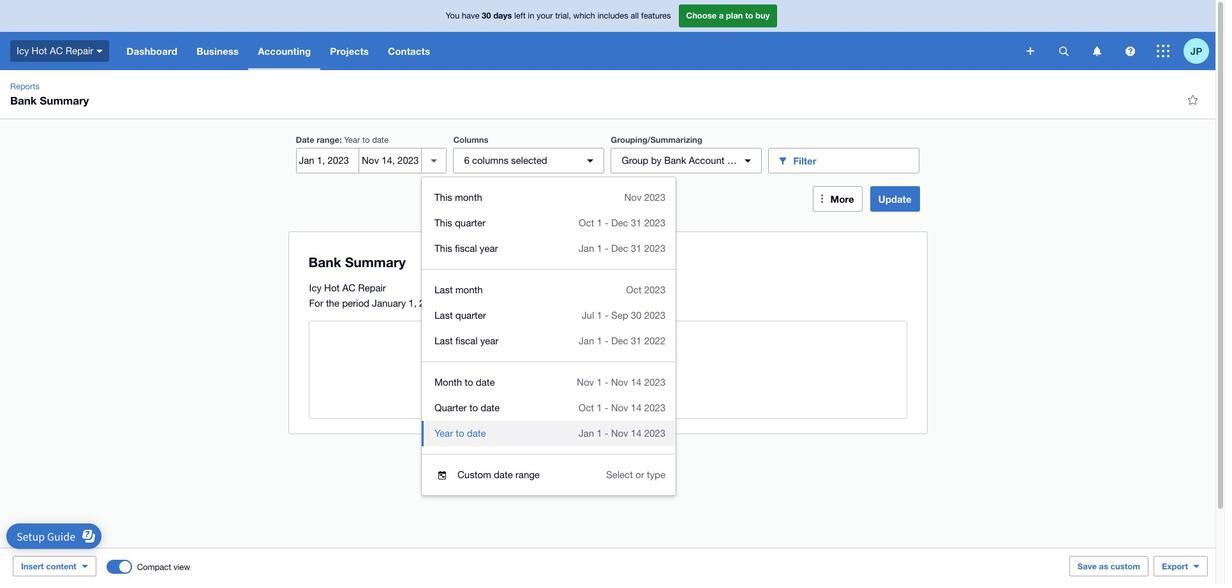 Task type: vqa. For each thing, say whether or not it's contained in the screenshot.


Task type: describe. For each thing, give the bounding box(es) containing it.
svg image inside icy hot ac repair popup button
[[97, 50, 103, 53]]

account
[[689, 155, 725, 166]]

1 horizontal spatial svg image
[[1027, 47, 1035, 55]]

- for oct 1 - nov 14 2023
[[605, 403, 609, 414]]

jan for jan 1 - dec 31 2023
[[579, 243, 595, 254]]

left
[[515, 11, 526, 21]]

jul
[[582, 310, 595, 321]]

1,
[[409, 298, 417, 309]]

31 for oct 1 - dec 31 2023
[[631, 218, 642, 229]]

range inside list box
[[516, 470, 540, 481]]

Select end date field
[[359, 149, 422, 173]]

group containing this month
[[422, 177, 676, 496]]

- for jul 1 - sep 30 2023
[[605, 310, 609, 321]]

nov left "show"
[[577, 377, 594, 388]]

oct 2023
[[626, 285, 666, 296]]

the
[[326, 298, 340, 309]]

icy for icy hot ac repair for the period january 1, 2023 to november 14, 2023
[[309, 283, 322, 294]]

repair for icy hot ac repair
[[66, 45, 93, 56]]

custom
[[1111, 562, 1141, 572]]

reports link
[[5, 80, 45, 93]]

for
[[309, 298, 324, 309]]

november
[[455, 298, 499, 309]]

month to date
[[435, 377, 495, 388]]

1 vertical spatial 30
[[631, 310, 642, 321]]

contacts button
[[379, 32, 440, 70]]

- for nov 1 - nov 14 2023
[[605, 377, 609, 388]]

in
[[528, 11, 535, 21]]

- for jan 1 - dec 31 2023
[[605, 243, 609, 254]]

selected
[[511, 155, 548, 166]]

2022
[[645, 336, 666, 347]]

reports
[[10, 82, 40, 91]]

summary
[[40, 94, 89, 107]]

last for last month
[[435, 285, 453, 296]]

2023 down by
[[645, 192, 666, 203]]

all
[[631, 11, 639, 21]]

view
[[174, 563, 190, 572]]

- for jan 1 - dec 31 2022
[[605, 336, 609, 347]]

days
[[494, 10, 512, 21]]

accounting button
[[248, 32, 321, 70]]

to right quarter
[[470, 403, 478, 414]]

type
[[728, 155, 748, 166]]

jan 1 - nov 14 2023
[[579, 428, 666, 439]]

filter button
[[769, 148, 920, 174]]

2023 right 1,
[[419, 298, 441, 309]]

grouping/summarizing
[[611, 135, 703, 145]]

columns
[[454, 135, 489, 145]]

6 columns selected
[[464, 155, 548, 166]]

14 for oct 1 - nov 14 2023
[[631, 403, 642, 414]]

dec for jan 1 - dec 31 2023
[[612, 243, 629, 254]]

a
[[719, 10, 724, 21]]

includes
[[598, 11, 629, 21]]

trial,
[[556, 11, 571, 21]]

select or type
[[606, 470, 666, 481]]

bank inside reports bank summary
[[10, 94, 37, 107]]

1 for nov 1 - nov 14 2023
[[597, 377, 602, 388]]

this fiscal year
[[435, 243, 498, 254]]

oct for oct 2023
[[626, 285, 642, 296]]

to left "show"
[[599, 377, 607, 388]]

reports bank summary
[[10, 82, 89, 107]]

last for last fiscal year
[[435, 336, 453, 347]]

jp button
[[1184, 32, 1216, 70]]

2023 up 2022
[[645, 310, 666, 321]]

to inside icy hot ac repair for the period january 1, 2023 to november 14, 2023
[[443, 298, 452, 309]]

icy hot ac repair button
[[0, 32, 117, 70]]

jul 1 - sep 30 2023
[[582, 310, 666, 321]]

list box containing this month
[[422, 177, 676, 496]]

columns
[[472, 155, 509, 166]]

jan 1 - dec 31 2023
[[579, 243, 666, 254]]

oct 1 - dec 31 2023
[[579, 218, 666, 229]]

nov for oct
[[611, 403, 629, 414]]

last month
[[435, 285, 483, 296]]

more button
[[813, 186, 863, 212]]

nov for nov
[[611, 377, 629, 388]]

date for quarter to date
[[481, 403, 500, 414]]

fiscal for this
[[455, 243, 477, 254]]

this for this month
[[435, 192, 453, 203]]

jan 1 - dec 31 2022
[[579, 336, 666, 347]]

business
[[197, 45, 239, 57]]

export button
[[1154, 557, 1209, 577]]

dashboard link
[[117, 32, 187, 70]]

nov for jan
[[611, 428, 629, 439]]

or
[[636, 470, 645, 481]]

last fiscal year
[[435, 336, 499, 347]]

navigation containing dashboard
[[117, 32, 1018, 70]]

date for year to date
[[467, 428, 486, 439]]

1 for oct 1 - dec 31 2023
[[597, 218, 603, 229]]

insert content button
[[13, 557, 96, 577]]

2023 down nov 2023
[[645, 218, 666, 229]]

this for this fiscal year
[[435, 243, 453, 254]]

save
[[1078, 562, 1097, 572]]

update
[[879, 193, 912, 205]]

plan
[[726, 10, 743, 21]]

bank inside popup button
[[665, 155, 687, 166]]

0 vertical spatial 30
[[482, 10, 491, 21]]

last quarter
[[435, 310, 486, 321]]

export
[[1163, 562, 1189, 572]]

Select start date field
[[297, 149, 359, 173]]

year to date
[[435, 428, 486, 439]]

sep
[[612, 310, 629, 321]]

group by bank account type
[[622, 155, 748, 166]]

hot for icy hot ac repair for the period january 1, 2023 to november 14, 2023
[[324, 283, 340, 294]]

update button
[[871, 186, 920, 212]]

to right month
[[465, 377, 473, 388]]

:
[[340, 135, 342, 145]]

list of convenience dates image
[[422, 148, 447, 174]]

2023 up jul 1 - sep 30 2023 on the bottom
[[645, 285, 666, 296]]

1 for jan 1 - nov 14 2023
[[597, 428, 602, 439]]

insert content
[[21, 562, 76, 572]]

projects button
[[321, 32, 379, 70]]

filter
[[794, 155, 817, 166]]

2023 down here
[[645, 403, 666, 414]]

dashboard
[[127, 45, 177, 57]]

which
[[574, 11, 596, 21]]

period
[[342, 298, 370, 309]]

as
[[1100, 562, 1109, 572]]

choose a plan to buy
[[687, 10, 770, 21]]



Task type: locate. For each thing, give the bounding box(es) containing it.
3 last from the top
[[435, 336, 453, 347]]

jan down oct 1 - dec 31 2023
[[579, 243, 595, 254]]

dec for oct 1 - dec 31 2023
[[612, 218, 629, 229]]

this down the this quarter
[[435, 243, 453, 254]]

0 vertical spatial 31
[[631, 218, 642, 229]]

month for last month
[[456, 285, 483, 296]]

hot for icy hot ac repair
[[32, 45, 47, 56]]

0 horizontal spatial 30
[[482, 10, 491, 21]]

0 vertical spatial hot
[[32, 45, 47, 56]]

oct for oct 1 - dec 31 2023
[[579, 218, 595, 229]]

to down quarter to date
[[456, 428, 465, 439]]

date down quarter to date
[[467, 428, 486, 439]]

1 right jul
[[597, 310, 603, 321]]

nov down "show"
[[611, 403, 629, 414]]

month up the this quarter
[[455, 192, 483, 203]]

1 31 from the top
[[631, 218, 642, 229]]

0 vertical spatial year
[[344, 135, 360, 145]]

nothing
[[562, 377, 596, 388]]

2 this from the top
[[435, 218, 453, 229]]

3 14 from the top
[[631, 428, 642, 439]]

fiscal down 'last quarter'
[[456, 336, 478, 347]]

banner
[[0, 0, 1216, 70]]

7 1 from the top
[[597, 428, 602, 439]]

ac
[[50, 45, 63, 56], [342, 283, 356, 294]]

- down oct 1 - dec 31 2023
[[605, 243, 609, 254]]

year for this fiscal year
[[480, 243, 498, 254]]

dec for jan 1 - dec 31 2022
[[612, 336, 629, 347]]

to inside date range : year to date
[[363, 135, 370, 145]]

icy for icy hot ac repair
[[17, 45, 29, 56]]

this
[[435, 192, 453, 203], [435, 218, 453, 229], [435, 243, 453, 254]]

0 vertical spatial this
[[435, 192, 453, 203]]

last down icy hot ac repair for the period january 1, 2023 to november 14, 2023
[[435, 310, 453, 321]]

14 for nov 1 - nov 14 2023
[[631, 377, 642, 388]]

1 up 'jan 1 - dec 31 2023'
[[597, 218, 603, 229]]

dec up 'jan 1 - dec 31 2023'
[[612, 218, 629, 229]]

oct down nothing
[[579, 403, 594, 414]]

repair
[[66, 45, 93, 56], [358, 283, 386, 294]]

0 vertical spatial repair
[[66, 45, 93, 56]]

1 14 from the top
[[631, 377, 642, 388]]

nov
[[625, 192, 642, 203], [577, 377, 594, 388], [611, 377, 629, 388], [611, 403, 629, 414], [611, 428, 629, 439]]

30 right have
[[482, 10, 491, 21]]

oct 1 - nov 14 2023
[[579, 403, 666, 414]]

0 vertical spatial month
[[455, 192, 483, 203]]

repair up period
[[358, 283, 386, 294]]

1 vertical spatial 31
[[631, 243, 642, 254]]

1
[[597, 218, 603, 229], [597, 243, 603, 254], [597, 310, 603, 321], [597, 336, 603, 347], [597, 377, 602, 388], [597, 403, 602, 414], [597, 428, 602, 439]]

31 down nov 2023
[[631, 218, 642, 229]]

date inside date range : year to date
[[372, 135, 389, 145]]

last up 'last quarter'
[[435, 285, 453, 296]]

choose
[[687, 10, 717, 21]]

1 dec from the top
[[612, 218, 629, 229]]

2023 up "type"
[[645, 428, 666, 439]]

icy up for
[[309, 283, 322, 294]]

repair inside popup button
[[66, 45, 93, 56]]

projects
[[330, 45, 369, 57]]

- left "sep"
[[605, 310, 609, 321]]

5 1 from the top
[[597, 377, 602, 388]]

this up the this quarter
[[435, 192, 453, 203]]

hot up the
[[324, 283, 340, 294]]

your
[[537, 11, 553, 21]]

1 vertical spatial ac
[[342, 283, 356, 294]]

list box
[[422, 177, 676, 496]]

- left "show"
[[605, 377, 609, 388]]

1 down nothing to show here
[[597, 403, 602, 414]]

1 vertical spatial hot
[[324, 283, 340, 294]]

oct up jul 1 - sep 30 2023 on the bottom
[[626, 285, 642, 296]]

7 - from the top
[[605, 428, 609, 439]]

30
[[482, 10, 491, 21], [631, 310, 642, 321]]

1 down jul 1 - sep 30 2023 on the bottom
[[597, 336, 603, 347]]

- down oct 1 - nov 14 2023
[[605, 428, 609, 439]]

last down 'last quarter'
[[435, 336, 453, 347]]

oct up report title field
[[579, 218, 595, 229]]

0 vertical spatial jan
[[579, 243, 595, 254]]

1 vertical spatial month
[[456, 285, 483, 296]]

0 vertical spatial icy
[[17, 45, 29, 56]]

1 horizontal spatial hot
[[324, 283, 340, 294]]

1 vertical spatial jan
[[579, 336, 595, 347]]

0 vertical spatial last
[[435, 285, 453, 296]]

0 vertical spatial quarter
[[455, 218, 486, 229]]

year down the this quarter
[[480, 243, 498, 254]]

0 vertical spatial fiscal
[[455, 243, 477, 254]]

1 vertical spatial bank
[[665, 155, 687, 166]]

bank
[[10, 94, 37, 107], [665, 155, 687, 166]]

ac for icy hot ac repair for the period january 1, 2023 to november 14, 2023
[[342, 283, 356, 294]]

14 up oct 1 - nov 14 2023
[[631, 377, 642, 388]]

1 vertical spatial year
[[435, 428, 453, 439]]

6
[[464, 155, 470, 166]]

0 horizontal spatial year
[[344, 135, 360, 145]]

hot up reports
[[32, 45, 47, 56]]

fiscal
[[455, 243, 477, 254], [456, 336, 478, 347]]

dec
[[612, 218, 629, 229], [612, 243, 629, 254], [612, 336, 629, 347]]

range right custom
[[516, 470, 540, 481]]

2 vertical spatial this
[[435, 243, 453, 254]]

features
[[641, 11, 671, 21]]

icy up reports
[[17, 45, 29, 56]]

0 vertical spatial year
[[480, 243, 498, 254]]

repair inside icy hot ac repair for the period january 1, 2023 to november 14, 2023
[[358, 283, 386, 294]]

- down jul 1 - sep 30 2023 on the bottom
[[605, 336, 609, 347]]

14 for jan 1 - nov 14 2023
[[631, 428, 642, 439]]

1 vertical spatial last
[[435, 310, 453, 321]]

month
[[435, 377, 462, 388]]

range up select start date field in the top left of the page
[[317, 135, 340, 145]]

0 horizontal spatial repair
[[66, 45, 93, 56]]

you have 30 days left in your trial, which includes all features
[[446, 10, 671, 21]]

this for this quarter
[[435, 218, 453, 229]]

year right :
[[344, 135, 360, 145]]

bank right by
[[665, 155, 687, 166]]

0 horizontal spatial svg image
[[97, 50, 103, 53]]

this quarter
[[435, 218, 486, 229]]

2 vertical spatial jan
[[579, 428, 594, 439]]

31 left 2022
[[631, 336, 642, 347]]

month for this month
[[455, 192, 483, 203]]

0 horizontal spatial icy
[[17, 45, 29, 56]]

2 dec from the top
[[612, 243, 629, 254]]

2 - from the top
[[605, 243, 609, 254]]

1 for jan 1 - dec 31 2022
[[597, 336, 603, 347]]

group by bank account type button
[[611, 148, 762, 174]]

- down nothing to show here
[[605, 403, 609, 414]]

navigation
[[117, 32, 1018, 70]]

jan down oct 1 - nov 14 2023
[[579, 428, 594, 439]]

1 horizontal spatial ac
[[342, 283, 356, 294]]

ac inside popup button
[[50, 45, 63, 56]]

you
[[446, 11, 460, 21]]

31 for jan 1 - dec 31 2022
[[631, 336, 642, 347]]

5 - from the top
[[605, 377, 609, 388]]

1 horizontal spatial year
[[435, 428, 453, 439]]

6 1 from the top
[[597, 403, 602, 414]]

contacts
[[388, 45, 430, 57]]

ac up reports bank summary
[[50, 45, 63, 56]]

31 for jan 1 - dec 31 2023
[[631, 243, 642, 254]]

jp
[[1191, 45, 1203, 57]]

quarter for last quarter
[[456, 310, 486, 321]]

1 this from the top
[[435, 192, 453, 203]]

- for oct 1 - dec 31 2023
[[605, 218, 609, 229]]

date
[[372, 135, 389, 145], [476, 377, 495, 388], [481, 403, 500, 414], [467, 428, 486, 439], [494, 470, 513, 481]]

ac up period
[[342, 283, 356, 294]]

0 horizontal spatial range
[[317, 135, 340, 145]]

buy
[[756, 10, 770, 21]]

3 this from the top
[[435, 243, 453, 254]]

0 vertical spatial ac
[[50, 45, 63, 56]]

select
[[606, 470, 633, 481]]

nov down oct 1 - nov 14 2023
[[611, 428, 629, 439]]

nov 1 - nov 14 2023
[[577, 377, 666, 388]]

jan
[[579, 243, 595, 254], [579, 336, 595, 347], [579, 428, 594, 439]]

more
[[831, 193, 855, 205]]

1 for jan 1 - dec 31 2023
[[597, 243, 603, 254]]

nothing to show here
[[562, 377, 654, 388]]

icy hot ac repair
[[17, 45, 93, 56]]

- up 'jan 1 - dec 31 2023'
[[605, 218, 609, 229]]

icy
[[17, 45, 29, 56], [309, 283, 322, 294]]

group
[[622, 155, 649, 166]]

fiscal down the this quarter
[[455, 243, 477, 254]]

dec down "sep"
[[612, 336, 629, 347]]

0 vertical spatial dec
[[612, 218, 629, 229]]

banner containing jp
[[0, 0, 1216, 70]]

repair up summary
[[66, 45, 93, 56]]

have
[[462, 11, 480, 21]]

add to favourites image
[[1180, 87, 1206, 112]]

31
[[631, 218, 642, 229], [631, 243, 642, 254], [631, 336, 642, 347]]

1 vertical spatial icy
[[309, 283, 322, 294]]

date range : year to date
[[296, 135, 389, 145]]

to right :
[[363, 135, 370, 145]]

date up quarter to date
[[476, 377, 495, 388]]

1 for oct 1 - nov 14 2023
[[597, 403, 602, 414]]

1 horizontal spatial range
[[516, 470, 540, 481]]

month up "november"
[[456, 285, 483, 296]]

this down this month
[[435, 218, 453, 229]]

1 for jul 1 - sep 30 2023
[[597, 310, 603, 321]]

fiscal for last
[[456, 336, 478, 347]]

year down quarter
[[435, 428, 453, 439]]

2 last from the top
[[435, 310, 453, 321]]

0 horizontal spatial ac
[[50, 45, 63, 56]]

14
[[631, 377, 642, 388], [631, 403, 642, 414], [631, 428, 642, 439]]

14 down oct 1 - nov 14 2023
[[631, 428, 642, 439]]

by
[[651, 155, 662, 166]]

jan for jan 1 - dec 31 2022
[[579, 336, 595, 347]]

content
[[46, 562, 76, 572]]

bank down reports link
[[10, 94, 37, 107]]

30 right "sep"
[[631, 310, 642, 321]]

1 right nothing
[[597, 377, 602, 388]]

year inside date range : year to date
[[344, 135, 360, 145]]

1 horizontal spatial bank
[[665, 155, 687, 166]]

0 vertical spatial range
[[317, 135, 340, 145]]

2 31 from the top
[[631, 243, 642, 254]]

1 horizontal spatial icy
[[309, 283, 322, 294]]

custom
[[458, 470, 491, 481]]

0 horizontal spatial hot
[[32, 45, 47, 56]]

1 vertical spatial fiscal
[[456, 336, 478, 347]]

to
[[746, 10, 754, 21], [363, 135, 370, 145], [443, 298, 452, 309], [465, 377, 473, 388], [599, 377, 607, 388], [470, 403, 478, 414], [456, 428, 465, 439]]

1 vertical spatial this
[[435, 218, 453, 229]]

date for month to date
[[476, 377, 495, 388]]

6 - from the top
[[605, 403, 609, 414]]

1 down oct 1 - nov 14 2023
[[597, 428, 602, 439]]

1 horizontal spatial 30
[[631, 310, 642, 321]]

group
[[422, 177, 676, 496]]

here
[[635, 377, 654, 388]]

january
[[372, 298, 406, 309]]

business button
[[187, 32, 248, 70]]

save as custom button
[[1070, 557, 1149, 577]]

last for last quarter
[[435, 310, 453, 321]]

3 31 from the top
[[631, 336, 642, 347]]

ac inside icy hot ac repair for the period january 1, 2023 to november 14, 2023
[[342, 283, 356, 294]]

quarter for this quarter
[[455, 218, 486, 229]]

2023 right "show"
[[645, 377, 666, 388]]

type
[[647, 470, 666, 481]]

dec down oct 1 - dec 31 2023
[[612, 243, 629, 254]]

14 down here
[[631, 403, 642, 414]]

3 dec from the top
[[612, 336, 629, 347]]

2023 down oct 1 - dec 31 2023
[[645, 243, 666, 254]]

1 vertical spatial quarter
[[456, 310, 486, 321]]

date up select end date field
[[372, 135, 389, 145]]

range
[[317, 135, 340, 145], [516, 470, 540, 481]]

0 vertical spatial bank
[[10, 94, 37, 107]]

1 last from the top
[[435, 285, 453, 296]]

1 1 from the top
[[597, 218, 603, 229]]

icy inside popup button
[[17, 45, 29, 56]]

hot inside popup button
[[32, 45, 47, 56]]

2 14 from the top
[[631, 403, 642, 414]]

jan down jul
[[579, 336, 595, 347]]

compact view
[[137, 563, 190, 572]]

date down month to date
[[481, 403, 500, 414]]

1 vertical spatial year
[[481, 336, 499, 347]]

svg image
[[1157, 45, 1170, 57], [1059, 46, 1069, 56], [1093, 46, 1102, 56], [1126, 46, 1135, 56]]

1 down oct 1 - dec 31 2023
[[597, 243, 603, 254]]

year down 'last quarter'
[[481, 336, 499, 347]]

- for jan 1 - nov 14 2023
[[605, 428, 609, 439]]

14,
[[502, 298, 515, 309]]

1 vertical spatial 14
[[631, 403, 642, 414]]

3 1 from the top
[[597, 310, 603, 321]]

2 1 from the top
[[597, 243, 603, 254]]

year
[[344, 135, 360, 145], [435, 428, 453, 439]]

0 vertical spatial 14
[[631, 377, 642, 388]]

this month
[[435, 192, 483, 203]]

1 vertical spatial oct
[[626, 285, 642, 296]]

nov left here
[[611, 377, 629, 388]]

date
[[296, 135, 315, 145]]

to down last month
[[443, 298, 452, 309]]

icy inside icy hot ac repair for the period january 1, 2023 to november 14, 2023
[[309, 283, 322, 294]]

2 vertical spatial 31
[[631, 336, 642, 347]]

2 vertical spatial dec
[[612, 336, 629, 347]]

hot inside icy hot ac repair for the period january 1, 2023 to november 14, 2023
[[324, 283, 340, 294]]

year for last fiscal year
[[481, 336, 499, 347]]

date right custom
[[494, 470, 513, 481]]

quarter down "november"
[[456, 310, 486, 321]]

1 vertical spatial dec
[[612, 243, 629, 254]]

1 vertical spatial repair
[[358, 283, 386, 294]]

3 - from the top
[[605, 310, 609, 321]]

oct for oct 1 - nov 14 2023
[[579, 403, 594, 414]]

nov 2023
[[625, 192, 666, 203]]

1 - from the top
[[605, 218, 609, 229]]

ac for icy hot ac repair
[[50, 45, 63, 56]]

4 1 from the top
[[597, 336, 603, 347]]

2 vertical spatial oct
[[579, 403, 594, 414]]

1 vertical spatial range
[[516, 470, 540, 481]]

0 horizontal spatial bank
[[10, 94, 37, 107]]

31 down oct 1 - dec 31 2023
[[631, 243, 642, 254]]

to left buy
[[746, 10, 754, 21]]

svg image
[[1027, 47, 1035, 55], [97, 50, 103, 53]]

quarter up this fiscal year
[[455, 218, 486, 229]]

1 horizontal spatial repair
[[358, 283, 386, 294]]

4 - from the top
[[605, 336, 609, 347]]

Report title field
[[305, 248, 902, 278]]

show
[[610, 377, 633, 388]]

2023 right 14,
[[518, 298, 539, 309]]

0 vertical spatial oct
[[579, 218, 595, 229]]

insert
[[21, 562, 44, 572]]

2 vertical spatial last
[[435, 336, 453, 347]]

icy hot ac repair for the period january 1, 2023 to november 14, 2023
[[309, 283, 539, 309]]

hot
[[32, 45, 47, 56], [324, 283, 340, 294]]

custom date range
[[458, 470, 540, 481]]

repair for icy hot ac repair for the period january 1, 2023 to november 14, 2023
[[358, 283, 386, 294]]

2 vertical spatial 14
[[631, 428, 642, 439]]

oct
[[579, 218, 595, 229], [626, 285, 642, 296], [579, 403, 594, 414]]

nov up oct 1 - dec 31 2023
[[625, 192, 642, 203]]

jan for jan 1 - nov 14 2023
[[579, 428, 594, 439]]



